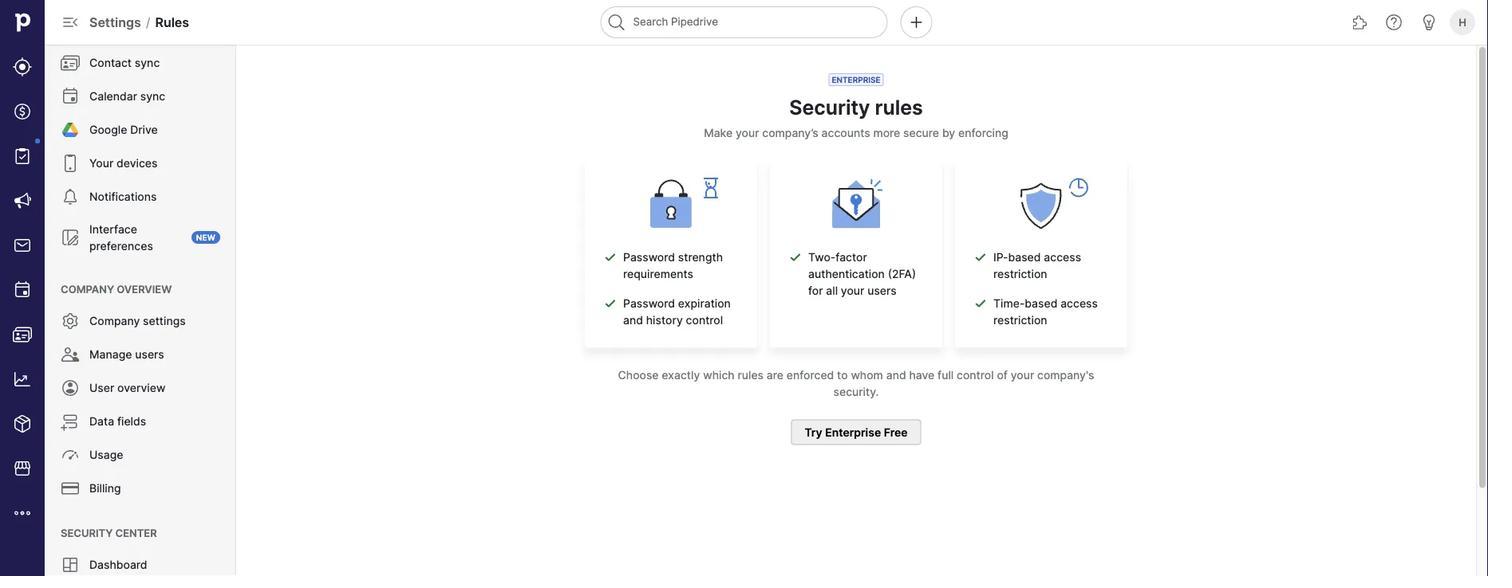 Task type: locate. For each thing, give the bounding box(es) containing it.
color positive image
[[789, 251, 802, 264], [974, 297, 987, 310]]

manage users
[[89, 348, 164, 362]]

your inside "two-factor authentication (2fa) for all your users"
[[841, 285, 864, 298]]

1 horizontal spatial users
[[867, 285, 897, 298]]

manage
[[89, 348, 132, 362]]

full
[[938, 369, 954, 383]]

users down (2fa)
[[867, 285, 897, 298]]

security up accounts
[[789, 96, 870, 120]]

deals image
[[13, 102, 32, 121]]

menu toggle image
[[61, 13, 80, 32]]

0 vertical spatial rules
[[875, 96, 923, 120]]

1 vertical spatial sync
[[140, 90, 165, 103]]

security inside security rules make your company's accounts more secure by enforcing
[[789, 96, 870, 120]]

restriction for time-
[[993, 314, 1047, 328]]

1 vertical spatial color positive image
[[974, 297, 987, 310]]

access inside ip-based access restriction
[[1044, 251, 1081, 265]]

1 vertical spatial your
[[841, 285, 864, 298]]

color positive image
[[604, 251, 617, 264], [974, 251, 987, 264], [604, 297, 617, 310]]

menu item
[[45, 14, 236, 45]]

2 horizontal spatial your
[[1011, 369, 1034, 383]]

accounts
[[821, 126, 870, 140]]

billing link
[[51, 473, 230, 505]]

control
[[686, 314, 723, 328], [957, 369, 994, 383]]

1 vertical spatial company
[[89, 315, 140, 328]]

color undefined image inside 'data fields' link
[[61, 413, 80, 432]]

password inside password strength requirements
[[623, 251, 675, 265]]

based for ip-
[[1008, 251, 1041, 265]]

your
[[89, 157, 113, 170]]

1 vertical spatial overview
[[117, 382, 165, 395]]

2 menu from the left
[[45, 0, 236, 577]]

1 horizontal spatial rules
[[875, 96, 923, 120]]

your devices link
[[51, 148, 230, 180]]

0 horizontal spatial control
[[686, 314, 723, 328]]

(2fa)
[[888, 268, 916, 281]]

1 horizontal spatial control
[[957, 369, 994, 383]]

ip-
[[993, 251, 1008, 265]]

0 horizontal spatial and
[[623, 314, 643, 328]]

control down expiration
[[686, 314, 723, 328]]

data
[[89, 415, 114, 429]]

password for and
[[623, 297, 675, 311]]

color undefined image inside dashboard link
[[61, 556, 80, 575]]

0 vertical spatial security
[[789, 96, 870, 120]]

which
[[703, 369, 735, 383]]

1 vertical spatial and
[[886, 369, 906, 383]]

1 vertical spatial password
[[623, 297, 675, 311]]

data fields
[[89, 415, 146, 429]]

6 color undefined image from the top
[[61, 446, 80, 465]]

sync up calendar sync 'link'
[[135, 56, 160, 70]]

restriction
[[993, 268, 1047, 281], [993, 314, 1047, 328]]

password expiration and history control
[[623, 297, 731, 328]]

color undefined image for manage
[[61, 345, 80, 365]]

restriction for ip-
[[993, 268, 1047, 281]]

history
[[646, 314, 683, 328]]

settings
[[143, 315, 186, 328]]

color undefined image for your devices
[[61, 154, 80, 173]]

and inside password expiration and history control
[[623, 314, 643, 328]]

1 vertical spatial rules
[[738, 369, 764, 383]]

company's
[[1037, 369, 1094, 383]]

restriction inside ip-based access restriction
[[993, 268, 1047, 281]]

based
[[1008, 251, 1041, 265], [1025, 297, 1057, 311]]

0 vertical spatial your
[[736, 126, 759, 140]]

color undefined image left google in the left top of the page
[[61, 120, 80, 140]]

your devices
[[89, 157, 158, 170]]

0 vertical spatial and
[[623, 314, 643, 328]]

your
[[736, 126, 759, 140], [841, 285, 864, 298], [1011, 369, 1034, 383]]

5 color undefined image from the top
[[61, 413, 80, 432]]

1 color undefined image from the top
[[61, 228, 80, 247]]

password up requirements
[[623, 251, 675, 265]]

secure
[[903, 126, 939, 140]]

0 vertical spatial control
[[686, 314, 723, 328]]

enforcing
[[958, 126, 1008, 140]]

access for ip-based access restriction
[[1044, 251, 1081, 265]]

overview up company settings link
[[117, 283, 172, 296]]

color undefined image inside user overview link
[[61, 379, 80, 398]]

1 restriction from the top
[[993, 268, 1047, 281]]

based inside time-based access restriction
[[1025, 297, 1057, 311]]

1 vertical spatial access
[[1061, 297, 1098, 311]]

rules
[[875, 96, 923, 120], [738, 369, 764, 383]]

1 vertical spatial control
[[957, 369, 994, 383]]

0 horizontal spatial security
[[61, 527, 113, 540]]

contact sync link
[[51, 47, 230, 79]]

2 vertical spatial your
[[1011, 369, 1034, 383]]

color undefined image up campaigns image
[[13, 147, 32, 166]]

password inside password expiration and history control
[[623, 297, 675, 311]]

color undefined image inside billing link
[[61, 480, 80, 499]]

your down authentication on the top right
[[841, 285, 864, 298]]

1 vertical spatial based
[[1025, 297, 1057, 311]]

sync
[[135, 56, 160, 70], [140, 90, 165, 103]]

company overview
[[61, 283, 172, 296]]

color positive image left time-
[[974, 297, 987, 310]]

color undefined image for dashboard
[[61, 556, 80, 575]]

devices
[[117, 157, 158, 170]]

to
[[837, 369, 848, 383]]

color undefined image inside contact sync link
[[61, 53, 80, 73]]

overview
[[117, 283, 172, 296], [117, 382, 165, 395]]

1 vertical spatial restriction
[[993, 314, 1047, 328]]

color positive image for two-
[[789, 251, 802, 264]]

color undefined image right campaigns image
[[61, 188, 80, 207]]

security center
[[61, 527, 157, 540]]

interface preferences
[[89, 223, 153, 253]]

access down ip-based access restriction
[[1061, 297, 1098, 311]]

password up history
[[623, 297, 675, 311]]

user
[[89, 382, 114, 395]]

color undefined image left the dashboard
[[61, 556, 80, 575]]

color undefined image for user
[[61, 379, 80, 398]]

restriction down "ip-"
[[993, 268, 1047, 281]]

company down preferences
[[61, 283, 114, 296]]

all
[[826, 285, 838, 298]]

1 horizontal spatial security
[[789, 96, 870, 120]]

color positive image left password expiration and history control in the bottom left of the page
[[604, 297, 617, 310]]

0 vertical spatial restriction
[[993, 268, 1047, 281]]

color undefined image inside 'notifications' link
[[61, 188, 80, 207]]

settings
[[89, 14, 141, 30]]

color undefined image left your
[[61, 154, 80, 173]]

enterprise
[[825, 426, 881, 440]]

0 vertical spatial overview
[[117, 283, 172, 296]]

google
[[89, 123, 127, 137]]

products image
[[13, 415, 32, 434]]

and
[[623, 314, 643, 328], [886, 369, 906, 383]]

and inside choose exactly which rules are enforced to whom and have full control of your company's security.
[[886, 369, 906, 383]]

overview up 'data fields' link
[[117, 382, 165, 395]]

sync for contact sync
[[135, 56, 160, 70]]

0 vertical spatial company
[[61, 283, 114, 296]]

and left history
[[623, 314, 643, 328]]

security
[[789, 96, 870, 120], [61, 527, 113, 540]]

ip-based access restriction
[[993, 251, 1081, 281]]

expiration
[[678, 297, 731, 311]]

new
[[196, 233, 215, 243]]

color undefined image left the calendar
[[61, 87, 80, 106]]

security up the dashboard
[[61, 527, 113, 540]]

users inside "two-factor authentication (2fa) for all your users"
[[867, 285, 897, 298]]

password
[[623, 251, 675, 265], [623, 297, 675, 311]]

0 horizontal spatial rules
[[738, 369, 764, 383]]

company down company overview
[[89, 315, 140, 328]]

0 vertical spatial password
[[623, 251, 675, 265]]

color undefined image
[[61, 228, 80, 247], [61, 312, 80, 331], [61, 345, 80, 365], [61, 379, 80, 398], [61, 413, 80, 432], [61, 446, 80, 465]]

color undefined image left contact
[[61, 53, 80, 73]]

0 vertical spatial users
[[867, 285, 897, 298]]

your right "of"
[[1011, 369, 1034, 383]]

0 vertical spatial sync
[[135, 56, 160, 70]]

color undefined image inside manage users link
[[61, 345, 80, 365]]

color undefined image left billing
[[61, 480, 80, 499]]

and left have
[[886, 369, 906, 383]]

color undefined image left user
[[61, 379, 80, 398]]

1 vertical spatial security
[[61, 527, 113, 540]]

contacts image
[[13, 326, 32, 345]]

4 color undefined image from the top
[[61, 379, 80, 398]]

home image
[[10, 10, 34, 34]]

0 vertical spatial color positive image
[[789, 251, 802, 264]]

1 vertical spatial users
[[135, 348, 164, 362]]

rules left are
[[738, 369, 764, 383]]

your inside security rules make your company's accounts more secure by enforcing
[[736, 126, 759, 140]]

1 password from the top
[[623, 251, 675, 265]]

color undefined image inside google drive link
[[61, 120, 80, 140]]

time-based access restriction
[[993, 297, 1098, 328]]

h
[[1459, 16, 1466, 28]]

1 horizontal spatial and
[[886, 369, 906, 383]]

based inside ip-based access restriction
[[1008, 251, 1041, 265]]

usage
[[89, 449, 123, 462]]

color undefined image
[[61, 53, 80, 73], [61, 87, 80, 106], [61, 120, 80, 140], [13, 147, 32, 166], [61, 154, 80, 173], [61, 188, 80, 207], [61, 480, 80, 499], [61, 556, 80, 575]]

color undefined image inside calendar sync 'link'
[[61, 87, 80, 106]]

sync inside contact sync link
[[135, 56, 160, 70]]

calendar
[[89, 90, 137, 103]]

company settings
[[89, 315, 186, 328]]

control left "of"
[[957, 369, 994, 383]]

users
[[867, 285, 897, 298], [135, 348, 164, 362]]

data fields link
[[51, 406, 230, 438]]

2 password from the top
[[623, 297, 675, 311]]

0 horizontal spatial color positive image
[[789, 251, 802, 264]]

2 restriction from the top
[[993, 314, 1047, 328]]

interface
[[89, 223, 137, 236]]

0 vertical spatial access
[[1044, 251, 1081, 265]]

3 color undefined image from the top
[[61, 345, 80, 365]]

menu
[[0, 0, 45, 577], [45, 0, 236, 577]]

access inside time-based access restriction
[[1061, 297, 1098, 311]]

center
[[115, 527, 157, 540]]

sync inside calendar sync 'link'
[[140, 90, 165, 103]]

google drive
[[89, 123, 158, 137]]

sync up drive
[[140, 90, 165, 103]]

color undefined image left interface
[[61, 228, 80, 247]]

access up time-based access restriction
[[1044, 251, 1081, 265]]

0 vertical spatial based
[[1008, 251, 1041, 265]]

user overview
[[89, 382, 165, 395]]

based down ip-based access restriction
[[1025, 297, 1057, 311]]

h button
[[1447, 6, 1478, 38]]

2 color undefined image from the top
[[61, 312, 80, 331]]

strength
[[678, 251, 723, 265]]

company inside company settings link
[[89, 315, 140, 328]]

color undefined image right contacts "icon"
[[61, 312, 80, 331]]

color undefined image left manage
[[61, 345, 80, 365]]

try enterprise free
[[805, 426, 908, 440]]

based up time-
[[1008, 251, 1041, 265]]

1 menu from the left
[[0, 0, 45, 577]]

color undefined image inside your devices "link"
[[61, 154, 80, 173]]

restriction down time-
[[993, 314, 1047, 328]]

notifications
[[89, 190, 157, 204]]

of
[[997, 369, 1008, 383]]

1 horizontal spatial color positive image
[[974, 297, 987, 310]]

color positive image left two-
[[789, 251, 802, 264]]

users down company settings link
[[135, 348, 164, 362]]

color positive image left password strength requirements
[[604, 251, 617, 264]]

access
[[1044, 251, 1081, 265], [1061, 297, 1098, 311]]

0 horizontal spatial your
[[736, 126, 759, 140]]

contact sync
[[89, 56, 160, 70]]

company
[[61, 283, 114, 296], [89, 315, 140, 328]]

rules up more
[[875, 96, 923, 120]]

color positive image for ip-based access restriction
[[974, 251, 987, 264]]

your right make at left
[[736, 126, 759, 140]]

campaigns image
[[13, 191, 32, 211]]

color undefined image inside company settings link
[[61, 312, 80, 331]]

choose
[[618, 369, 659, 383]]

color undefined image left usage
[[61, 446, 80, 465]]

restriction inside time-based access restriction
[[993, 314, 1047, 328]]

password for requirements
[[623, 251, 675, 265]]

color undefined image left data
[[61, 413, 80, 432]]

color positive image left "ip-"
[[974, 251, 987, 264]]

0 horizontal spatial users
[[135, 348, 164, 362]]

1 horizontal spatial your
[[841, 285, 864, 298]]



Task type: describe. For each thing, give the bounding box(es) containing it.
preferences
[[89, 239, 153, 253]]

security.
[[833, 386, 879, 399]]

menu containing contact sync
[[45, 0, 236, 577]]

time-
[[993, 297, 1025, 311]]

quick help image
[[1384, 13, 1403, 32]]

dashboard
[[89, 559, 147, 572]]

more image
[[13, 504, 32, 523]]

try
[[805, 426, 822, 440]]

security for rules
[[789, 96, 870, 120]]

fields
[[117, 415, 146, 429]]

notifications link
[[51, 181, 230, 213]]

color undefined image for company
[[61, 312, 80, 331]]

password strength requirements
[[623, 251, 723, 281]]

overview for user overview
[[117, 382, 165, 395]]

more
[[873, 126, 900, 140]]

authentication
[[808, 268, 885, 281]]

two-
[[808, 251, 836, 265]]

company settings link
[[51, 306, 230, 338]]

choose exactly which rules are enforced to whom and have full control of your company's security.
[[618, 369, 1094, 399]]

calendar sync
[[89, 90, 165, 103]]

google drive link
[[51, 114, 230, 146]]

exactly
[[662, 369, 700, 383]]

/
[[146, 14, 150, 30]]

color undefined image for billing
[[61, 480, 80, 499]]

sales assistant image
[[1419, 13, 1439, 32]]

users inside menu
[[135, 348, 164, 362]]

make
[[704, 126, 733, 140]]

requirements
[[623, 268, 693, 281]]

leads image
[[13, 57, 32, 77]]

whom
[[851, 369, 883, 383]]

calendar sync link
[[51, 81, 230, 113]]

color positive image for time-
[[974, 297, 987, 310]]

have
[[909, 369, 935, 383]]

color undefined image for notifications
[[61, 188, 80, 207]]

factor
[[836, 251, 867, 265]]

color undefined image for contact sync
[[61, 53, 80, 73]]

control inside password expiration and history control
[[686, 314, 723, 328]]

settings / rules
[[89, 14, 189, 30]]

activities image
[[13, 281, 32, 300]]

sync for calendar sync
[[140, 90, 165, 103]]

color undefined image for interface
[[61, 228, 80, 247]]

insights image
[[13, 370, 32, 389]]

company's
[[762, 126, 818, 140]]

drive
[[130, 123, 158, 137]]

marketplace image
[[13, 460, 32, 479]]

rules inside choose exactly which rules are enforced to whom and have full control of your company's security.
[[738, 369, 764, 383]]

security for center
[[61, 527, 113, 540]]

company for company settings
[[89, 315, 140, 328]]

color positive image for password expiration and history control
[[604, 297, 617, 310]]

enforced
[[787, 369, 834, 383]]

rules inside security rules make your company's accounts more secure by enforcing
[[875, 96, 923, 120]]

manage users link
[[51, 339, 230, 371]]

your inside choose exactly which rules are enforced to whom and have full control of your company's security.
[[1011, 369, 1034, 383]]

Search Pipedrive field
[[600, 6, 888, 38]]

contact
[[89, 56, 132, 70]]

control inside choose exactly which rules are enforced to whom and have full control of your company's security.
[[957, 369, 994, 383]]

company for company overview
[[61, 283, 114, 296]]

dashboard link
[[51, 550, 230, 577]]

access for time-based access restriction
[[1061, 297, 1098, 311]]

color undefined image for data
[[61, 413, 80, 432]]

color positive image for password strength requirements
[[604, 251, 617, 264]]

color undefined image inside usage link
[[61, 446, 80, 465]]

usage link
[[51, 440, 230, 472]]

rules
[[155, 14, 189, 30]]

free
[[884, 426, 908, 440]]

user overview link
[[51, 373, 230, 405]]

for
[[808, 285, 823, 298]]

color undefined image for calendar sync
[[61, 87, 80, 106]]

quick add image
[[907, 13, 926, 32]]

try enterprise free button
[[791, 420, 921, 446]]

billing
[[89, 482, 121, 496]]

are
[[767, 369, 783, 383]]

security rules make your company's accounts more secure by enforcing
[[704, 96, 1008, 140]]

by
[[942, 126, 955, 140]]

color undefined image for google drive
[[61, 120, 80, 140]]

two-factor authentication (2fa) for all your users
[[808, 251, 916, 298]]

based for time-
[[1025, 297, 1057, 311]]

overview for company overview
[[117, 283, 172, 296]]

sales inbox image
[[13, 236, 32, 255]]



Task type: vqa. For each thing, say whether or not it's contained in the screenshot.
sync related to Contact sync
yes



